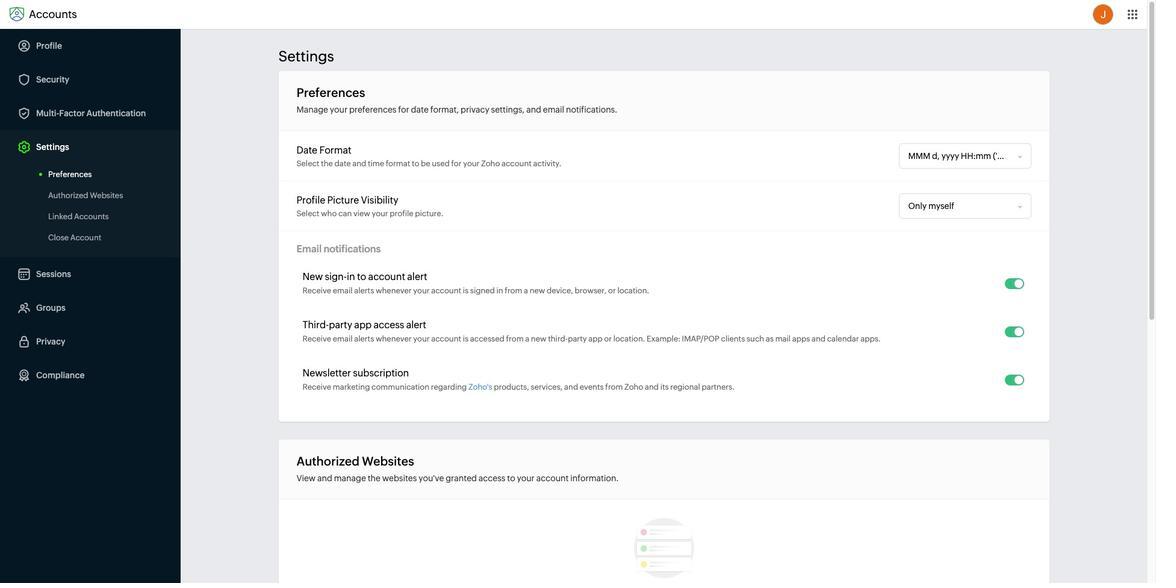 Task type: describe. For each thing, give the bounding box(es) containing it.
and right apps
[[812, 334, 826, 343]]

notifications.
[[566, 105, 618, 114]]

to inside authorized websites view and manage the websites you've granted access to your account information.
[[507, 474, 516, 483]]

time
[[368, 159, 384, 168]]

as
[[766, 334, 774, 343]]

zoho's link
[[469, 383, 493, 392]]

receive marketing communication regarding zoho's products, services, and events from zoho and its regional partners.
[[303, 383, 735, 392]]

email
[[297, 243, 322, 255]]

third-
[[548, 334, 568, 343]]

1 vertical spatial a
[[526, 334, 530, 343]]

0 horizontal spatial in
[[347, 271, 355, 283]]

device,
[[547, 286, 574, 295]]

third-party app access alert
[[303, 319, 427, 331]]

privacy
[[36, 337, 65, 346]]

view
[[297, 474, 316, 483]]

1 vertical spatial zoho
[[625, 383, 644, 392]]

view
[[354, 209, 370, 218]]

information.
[[571, 474, 619, 483]]

select inside date format select the date and time format to be used for your zoho account activity.
[[297, 159, 320, 168]]

sessions
[[36, 269, 71, 279]]

date inside date format select the date and time format to be used for your zoho account activity.
[[335, 159, 351, 168]]

the inside authorized websites view and manage the websites you've granted access to your account information.
[[368, 474, 381, 483]]

alerts for to
[[354, 286, 374, 295]]

profile
[[390, 209, 414, 218]]

multi-
[[36, 108, 59, 118]]

profile picture visibility select who can view your profile picture.
[[297, 194, 444, 218]]

date format select the date and time format to be used for your zoho account activity.
[[297, 144, 562, 168]]

multi-factor authentication
[[36, 108, 146, 118]]

regional
[[671, 383, 701, 392]]

email notifications
[[297, 243, 381, 255]]

0 vertical spatial accounts
[[29, 8, 77, 20]]

0 vertical spatial new
[[530, 286, 546, 295]]

sign-
[[325, 271, 347, 283]]

format
[[320, 144, 352, 156]]

its
[[661, 383, 669, 392]]

and inside preferences manage your preferences for date format, privacy settings, and email notifications.
[[527, 105, 542, 114]]

close account
[[48, 233, 101, 242]]

can
[[339, 209, 352, 218]]

authorized websites
[[48, 191, 123, 200]]

picture
[[328, 194, 359, 206]]

activity.
[[534, 159, 562, 168]]

granted
[[446, 474, 477, 483]]

notifications
[[324, 243, 381, 255]]

format,
[[431, 105, 459, 114]]

your inside authorized websites view and manage the websites you've granted access to your account information.
[[517, 474, 535, 483]]

browser,
[[575, 286, 607, 295]]

from for is
[[505, 286, 523, 295]]

security
[[36, 75, 69, 84]]

1 vertical spatial app
[[589, 334, 603, 343]]

imap/pop
[[682, 334, 720, 343]]

3 receive from the top
[[303, 383, 331, 392]]

whenever for account
[[376, 286, 412, 295]]

close
[[48, 233, 69, 242]]

zoho's
[[469, 383, 493, 392]]

receive for new
[[303, 286, 331, 295]]

0 vertical spatial access
[[374, 319, 405, 331]]

products,
[[494, 383, 530, 392]]

date
[[297, 144, 318, 156]]

services,
[[531, 383, 563, 392]]

account left accessed
[[432, 334, 462, 343]]

such
[[747, 334, 765, 343]]

and inside date format select the date and time format to be used for your zoho account activity.
[[353, 159, 367, 168]]

your inside profile picture visibility select who can view your profile picture.
[[372, 209, 388, 218]]

zoho inside date format select the date and time format to be used for your zoho account activity.
[[481, 159, 500, 168]]

be
[[421, 159, 431, 168]]

receive email alerts whenever your account is accessed from a new third-party app or location. example: imap/pop clients such as mail apps and calendar apps.
[[303, 334, 881, 343]]

marketing
[[333, 383, 370, 392]]

picture.
[[415, 209, 444, 218]]

used
[[432, 159, 450, 168]]

whenever for alert
[[376, 334, 412, 343]]

0 vertical spatial alert
[[407, 271, 428, 283]]

0 vertical spatial settings
[[279, 48, 334, 64]]

manage
[[297, 105, 328, 114]]

partners.
[[702, 383, 735, 392]]

subscription
[[353, 368, 409, 379]]

regarding
[[431, 383, 467, 392]]

account left signed
[[432, 286, 462, 295]]

email for third-party app access alert
[[333, 334, 353, 343]]

authorized websites view and manage the websites you've granted access to your account information.
[[297, 454, 619, 483]]

1 horizontal spatial party
[[568, 334, 587, 343]]

profile for profile
[[36, 41, 62, 51]]

receive email alerts whenever your account is signed in from a new device, browser, or location.
[[303, 286, 650, 295]]

third-
[[303, 319, 329, 331]]

account inside date format select the date and time format to be used for your zoho account activity.
[[502, 159, 532, 168]]

preferences manage your preferences for date format, privacy settings, and email notifications.
[[297, 86, 618, 114]]

date inside preferences manage your preferences for date format, privacy settings, and email notifications.
[[411, 105, 429, 114]]

1 vertical spatial new
[[531, 334, 547, 343]]

compliance
[[36, 371, 85, 380]]

the inside date format select the date and time format to be used for your zoho account activity.
[[321, 159, 333, 168]]

groups
[[36, 303, 66, 313]]

communication
[[372, 383, 430, 392]]

and left its
[[645, 383, 659, 392]]

preferences for preferences
[[48, 170, 92, 179]]



Task type: vqa. For each thing, say whether or not it's contained in the screenshot.
"Country/Region"
no



Task type: locate. For each thing, give the bounding box(es) containing it.
account
[[502, 159, 532, 168], [369, 271, 406, 283], [432, 286, 462, 295], [432, 334, 462, 343], [537, 474, 569, 483]]

or
[[609, 286, 616, 295], [605, 334, 612, 343]]

1 vertical spatial or
[[605, 334, 612, 343]]

2 whenever from the top
[[376, 334, 412, 343]]

1 horizontal spatial app
[[589, 334, 603, 343]]

websites for authorized websites view and manage the websites you've granted access to your account information.
[[362, 454, 414, 468]]

newsletter
[[303, 368, 351, 379]]

zoho right used
[[481, 159, 500, 168]]

and left events
[[565, 383, 579, 392]]

new
[[530, 286, 546, 295], [531, 334, 547, 343]]

profile up who at the left of page
[[297, 194, 326, 206]]

who
[[321, 209, 337, 218]]

mail
[[776, 334, 791, 343]]

websites
[[382, 474, 417, 483]]

1 vertical spatial alerts
[[354, 334, 374, 343]]

location.
[[618, 286, 650, 295], [614, 334, 646, 343]]

newsletter subscription
[[303, 368, 409, 379]]

to inside date format select the date and time format to be used for your zoho account activity.
[[412, 159, 420, 168]]

0 vertical spatial app
[[354, 319, 372, 331]]

new
[[303, 271, 323, 283]]

signed
[[470, 286, 495, 295]]

and
[[527, 105, 542, 114], [353, 159, 367, 168], [812, 334, 826, 343], [565, 383, 579, 392], [645, 383, 659, 392], [318, 474, 333, 483]]

is left accessed
[[463, 334, 469, 343]]

0 vertical spatial alerts
[[354, 286, 374, 295]]

preferences
[[349, 105, 397, 114]]

a left third-
[[526, 334, 530, 343]]

zoho
[[481, 159, 500, 168], [625, 383, 644, 392]]

app right the third-
[[354, 319, 372, 331]]

receive for third-
[[303, 334, 331, 343]]

your
[[330, 105, 348, 114], [463, 159, 480, 168], [372, 209, 388, 218], [414, 286, 430, 295], [414, 334, 430, 343], [517, 474, 535, 483]]

receive
[[303, 286, 331, 295], [303, 334, 331, 343], [303, 383, 331, 392]]

is for third-party app access alert
[[463, 334, 469, 343]]

0 vertical spatial date
[[411, 105, 429, 114]]

profile up security
[[36, 41, 62, 51]]

0 horizontal spatial zoho
[[481, 159, 500, 168]]

location. left example:
[[614, 334, 646, 343]]

1 horizontal spatial access
[[479, 474, 506, 483]]

websites up 'websites'
[[362, 454, 414, 468]]

0 vertical spatial to
[[412, 159, 420, 168]]

from right signed
[[505, 286, 523, 295]]

or for third-party app access alert
[[605, 334, 612, 343]]

1 horizontal spatial websites
[[362, 454, 414, 468]]

1 horizontal spatial for
[[452, 159, 462, 168]]

select
[[297, 159, 320, 168], [297, 209, 320, 218]]

whenever
[[376, 286, 412, 295], [376, 334, 412, 343]]

and left the time
[[353, 159, 367, 168]]

alerts down third-party app access alert
[[354, 334, 374, 343]]

0 horizontal spatial profile
[[36, 41, 62, 51]]

preferences up authorized websites
[[48, 170, 92, 179]]

authorized for authorized websites view and manage the websites you've granted access to your account information.
[[297, 454, 360, 468]]

1 vertical spatial is
[[463, 334, 469, 343]]

apps
[[793, 334, 811, 343]]

and right view at left bottom
[[318, 474, 333, 483]]

app
[[354, 319, 372, 331], [589, 334, 603, 343]]

the down format
[[321, 159, 333, 168]]

0 vertical spatial receive
[[303, 286, 331, 295]]

1 vertical spatial email
[[333, 286, 353, 295]]

2 alerts from the top
[[354, 334, 374, 343]]

from right accessed
[[506, 334, 524, 343]]

0 horizontal spatial access
[[374, 319, 405, 331]]

date down format
[[335, 159, 351, 168]]

app right third-
[[589, 334, 603, 343]]

linked
[[48, 212, 73, 221]]

to left be
[[412, 159, 420, 168]]

authorized for authorized websites
[[48, 191, 88, 200]]

alerts
[[354, 286, 374, 295], [354, 334, 374, 343]]

profile inside profile picture visibility select who can view your profile picture.
[[297, 194, 326, 206]]

account left "activity."
[[502, 159, 532, 168]]

whenever down third-party app access alert
[[376, 334, 412, 343]]

1 horizontal spatial profile
[[297, 194, 326, 206]]

account down notifications
[[369, 271, 406, 283]]

whenever down the new sign-in to account alert
[[376, 286, 412, 295]]

0 vertical spatial party
[[329, 319, 352, 331]]

1 vertical spatial party
[[568, 334, 587, 343]]

for inside date format select the date and time format to be used for your zoho account activity.
[[452, 159, 462, 168]]

1 vertical spatial alert
[[407, 319, 427, 331]]

0 horizontal spatial websites
[[90, 191, 123, 200]]

2 vertical spatial to
[[507, 474, 516, 483]]

2 vertical spatial receive
[[303, 383, 331, 392]]

accessed
[[470, 334, 505, 343]]

alerts down the new sign-in to account alert
[[354, 286, 374, 295]]

a left device,
[[524, 286, 528, 295]]

1 alerts from the top
[[354, 286, 374, 295]]

1 horizontal spatial authorized
[[297, 454, 360, 468]]

2 receive from the top
[[303, 334, 331, 343]]

0 vertical spatial profile
[[36, 41, 62, 51]]

email down third-party app access alert
[[333, 334, 353, 343]]

0 vertical spatial whenever
[[376, 286, 412, 295]]

your inside preferences manage your preferences for date format, privacy settings, and email notifications.
[[330, 105, 348, 114]]

visibility
[[361, 194, 399, 206]]

or for new sign-in to account alert
[[609, 286, 616, 295]]

0 vertical spatial authorized
[[48, 191, 88, 200]]

receive down new
[[303, 286, 331, 295]]

1 vertical spatial to
[[357, 271, 367, 283]]

events
[[580, 383, 604, 392]]

for right the preferences
[[398, 105, 410, 114]]

0 vertical spatial email
[[543, 105, 565, 114]]

1 vertical spatial profile
[[297, 194, 326, 206]]

1 receive from the top
[[303, 286, 331, 295]]

apps.
[[861, 334, 881, 343]]

profile for profile picture visibility select who can view your profile picture.
[[297, 194, 326, 206]]

account
[[70, 233, 101, 242]]

access up subscription at the bottom left
[[374, 319, 405, 331]]

1 vertical spatial access
[[479, 474, 506, 483]]

access inside authorized websites view and manage the websites you've granted access to your account information.
[[479, 474, 506, 483]]

for
[[398, 105, 410, 114], [452, 159, 462, 168]]

0 horizontal spatial app
[[354, 319, 372, 331]]

account left information.
[[537, 474, 569, 483]]

0 horizontal spatial for
[[398, 105, 410, 114]]

0 horizontal spatial the
[[321, 159, 333, 168]]

a
[[524, 286, 528, 295], [526, 334, 530, 343]]

you've
[[419, 474, 444, 483]]

party down browser,
[[568, 334, 587, 343]]

your inside date format select the date and time format to be used for your zoho account activity.
[[463, 159, 480, 168]]

preferences for preferences manage your preferences for date format, privacy settings, and email notifications.
[[297, 86, 365, 99]]

settings,
[[491, 105, 525, 114]]

from
[[505, 286, 523, 295], [506, 334, 524, 343], [606, 383, 623, 392]]

to right "sign-"
[[357, 271, 367, 283]]

1 horizontal spatial the
[[368, 474, 381, 483]]

0 vertical spatial websites
[[90, 191, 123, 200]]

is for new sign-in to account alert
[[463, 286, 469, 295]]

1 horizontal spatial date
[[411, 105, 429, 114]]

clients
[[722, 334, 746, 343]]

1 vertical spatial preferences
[[48, 170, 92, 179]]

preferences up manage
[[297, 86, 365, 99]]

for right used
[[452, 159, 462, 168]]

accounts
[[29, 8, 77, 20], [74, 212, 109, 221]]

0 horizontal spatial to
[[357, 271, 367, 283]]

0 vertical spatial is
[[463, 286, 469, 295]]

and right settings, at the top left of page
[[527, 105, 542, 114]]

websites inside authorized websites view and manage the websites you've granted access to your account information.
[[362, 454, 414, 468]]

1 horizontal spatial zoho
[[625, 383, 644, 392]]

1 vertical spatial date
[[335, 159, 351, 168]]

is left signed
[[463, 286, 469, 295]]

1 vertical spatial settings
[[36, 142, 69, 152]]

0 horizontal spatial preferences
[[48, 170, 92, 179]]

email inside preferences manage your preferences for date format, privacy settings, and email notifications.
[[543, 105, 565, 114]]

0 vertical spatial from
[[505, 286, 523, 295]]

authorized inside authorized websites view and manage the websites you've granted access to your account information.
[[297, 454, 360, 468]]

1 horizontal spatial in
[[497, 286, 503, 295]]

authorized up view at left bottom
[[297, 454, 360, 468]]

alerts for access
[[354, 334, 374, 343]]

2 is from the top
[[463, 334, 469, 343]]

0 horizontal spatial date
[[335, 159, 351, 168]]

websites for authorized websites
[[90, 191, 123, 200]]

settings
[[279, 48, 334, 64], [36, 142, 69, 152]]

authentication
[[87, 108, 146, 118]]

receive down the third-
[[303, 334, 331, 343]]

authorized
[[48, 191, 88, 200], [297, 454, 360, 468]]

select down date at the left of the page
[[297, 159, 320, 168]]

alert
[[407, 271, 428, 283], [407, 319, 427, 331]]

1 vertical spatial websites
[[362, 454, 414, 468]]

1 vertical spatial the
[[368, 474, 381, 483]]

date
[[411, 105, 429, 114], [335, 159, 351, 168]]

0 vertical spatial location.
[[618, 286, 650, 295]]

1 vertical spatial from
[[506, 334, 524, 343]]

zoho left its
[[625, 383, 644, 392]]

1 vertical spatial accounts
[[74, 212, 109, 221]]

manage
[[334, 474, 366, 483]]

0 vertical spatial for
[[398, 105, 410, 114]]

new sign-in to account alert
[[303, 271, 428, 283]]

settings down multi-
[[36, 142, 69, 152]]

or right browser,
[[609, 286, 616, 295]]

profile
[[36, 41, 62, 51], [297, 194, 326, 206]]

settings up manage
[[279, 48, 334, 64]]

None field
[[900, 144, 1019, 168], [900, 194, 1019, 218], [900, 144, 1019, 168], [900, 194, 1019, 218]]

location. for third-party app access alert
[[614, 334, 646, 343]]

0 horizontal spatial settings
[[36, 142, 69, 152]]

privacy
[[461, 105, 490, 114]]

is
[[463, 286, 469, 295], [463, 334, 469, 343]]

from right events
[[606, 383, 623, 392]]

0 vertical spatial or
[[609, 286, 616, 295]]

in right signed
[[497, 286, 503, 295]]

preferences
[[297, 86, 365, 99], [48, 170, 92, 179]]

1 vertical spatial for
[[452, 159, 462, 168]]

0 vertical spatial the
[[321, 159, 333, 168]]

location. for new sign-in to account alert
[[618, 286, 650, 295]]

in down notifications
[[347, 271, 355, 283]]

and inside authorized websites view and manage the websites you've granted access to your account information.
[[318, 474, 333, 483]]

0 vertical spatial a
[[524, 286, 528, 295]]

1 vertical spatial receive
[[303, 334, 331, 343]]

linked accounts
[[48, 212, 109, 221]]

preferences inside preferences manage your preferences for date format, privacy settings, and email notifications.
[[297, 86, 365, 99]]

1 select from the top
[[297, 159, 320, 168]]

format
[[386, 159, 410, 168]]

or right third-
[[605, 334, 612, 343]]

authorized up linked
[[48, 191, 88, 200]]

1 vertical spatial select
[[297, 209, 320, 218]]

0 vertical spatial select
[[297, 159, 320, 168]]

the right manage at the left bottom
[[368, 474, 381, 483]]

2 select from the top
[[297, 209, 320, 218]]

email left notifications.
[[543, 105, 565, 114]]

0 vertical spatial in
[[347, 271, 355, 283]]

2 vertical spatial email
[[333, 334, 353, 343]]

email down "sign-"
[[333, 286, 353, 295]]

0 horizontal spatial party
[[329, 319, 352, 331]]

to right granted
[[507, 474, 516, 483]]

1 vertical spatial in
[[497, 286, 503, 295]]

party down "sign-"
[[329, 319, 352, 331]]

email for new sign-in to account alert
[[333, 286, 353, 295]]

for inside preferences manage your preferences for date format, privacy settings, and email notifications.
[[398, 105, 410, 114]]

1 whenever from the top
[[376, 286, 412, 295]]

new left device,
[[530, 286, 546, 295]]

1 horizontal spatial preferences
[[297, 86, 365, 99]]

to
[[412, 159, 420, 168], [357, 271, 367, 283], [507, 474, 516, 483]]

0 vertical spatial preferences
[[297, 86, 365, 99]]

2 horizontal spatial to
[[507, 474, 516, 483]]

new left third-
[[531, 334, 547, 343]]

1 is from the top
[[463, 286, 469, 295]]

example:
[[647, 334, 681, 343]]

websites up linked accounts
[[90, 191, 123, 200]]

1 vertical spatial authorized
[[297, 454, 360, 468]]

websites
[[90, 191, 123, 200], [362, 454, 414, 468]]

factor
[[59, 108, 85, 118]]

date left format,
[[411, 105, 429, 114]]

from for services,
[[606, 383, 623, 392]]

1 vertical spatial location.
[[614, 334, 646, 343]]

0 vertical spatial zoho
[[481, 159, 500, 168]]

calendar
[[828, 334, 860, 343]]

select left who at the left of page
[[297, 209, 320, 218]]

1 horizontal spatial to
[[412, 159, 420, 168]]

account inside authorized websites view and manage the websites you've granted access to your account information.
[[537, 474, 569, 483]]

1 horizontal spatial settings
[[279, 48, 334, 64]]

2 vertical spatial from
[[606, 383, 623, 392]]

receive down the newsletter
[[303, 383, 331, 392]]

party
[[329, 319, 352, 331], [568, 334, 587, 343]]

0 horizontal spatial authorized
[[48, 191, 88, 200]]

location. right browser,
[[618, 286, 650, 295]]

select inside profile picture visibility select who can view your profile picture.
[[297, 209, 320, 218]]

access
[[374, 319, 405, 331], [479, 474, 506, 483]]

access right granted
[[479, 474, 506, 483]]

email
[[543, 105, 565, 114], [333, 286, 353, 295], [333, 334, 353, 343]]

1 vertical spatial whenever
[[376, 334, 412, 343]]



